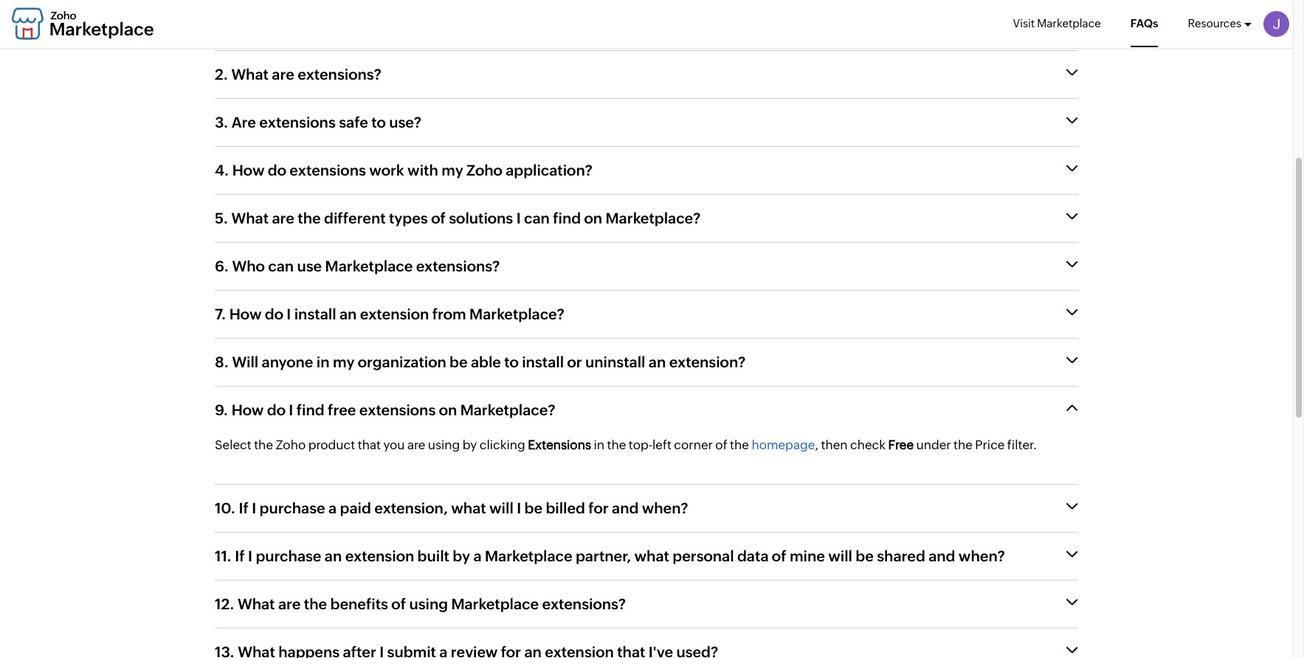 Task type: locate. For each thing, give the bounding box(es) containing it.
if right 11.
[[235, 547, 245, 564]]

0 vertical spatial by
[[463, 438, 477, 453]]

6. who can use marketplace extensions?
[[215, 258, 500, 275]]

1 vertical spatial purchase
[[256, 547, 322, 564]]

an
[[340, 306, 357, 323], [649, 354, 666, 371], [325, 547, 342, 564]]

by left clicking
[[463, 438, 477, 453]]

0 vertical spatial my
[[442, 162, 463, 179]]

0 vertical spatial and
[[612, 500, 639, 516]]

0 vertical spatial be
[[450, 354, 468, 371]]

find down application?
[[553, 210, 581, 227]]

12. what are the benefits of using marketplace extensions?
[[215, 595, 626, 612]]

1 vertical spatial if
[[235, 547, 245, 564]]

1 horizontal spatial install
[[522, 354, 564, 371]]

4. how do extensions work with my zoho application?
[[215, 162, 593, 179]]

0 vertical spatial zoho
[[467, 162, 503, 179]]

how right 7. on the left of the page
[[229, 306, 262, 323]]

visit marketplace
[[1013, 17, 1101, 30]]

1 vertical spatial will
[[829, 547, 853, 564]]

1 vertical spatial do
[[265, 306, 283, 323]]

how right "4."
[[232, 162, 265, 179]]

2 vertical spatial what
[[238, 595, 275, 612]]

1 vertical spatial and
[[929, 547, 956, 564]]

marketplace inside visit marketplace link
[[1037, 17, 1101, 30]]

be
[[450, 354, 468, 371], [525, 500, 543, 516], [856, 547, 874, 564]]

check
[[851, 438, 886, 453]]

my up free at the left of the page
[[333, 354, 355, 371]]

do right "4."
[[268, 162, 286, 179]]

an down paid on the left of page
[[325, 547, 342, 564]]

an down 6. who can use marketplace extensions?
[[340, 306, 357, 323]]

1 horizontal spatial my
[[442, 162, 463, 179]]

what
[[451, 500, 486, 516], [635, 547, 670, 564]]

purchase for an
[[256, 547, 322, 564]]

8. will anyone in my organization be able to install or uninstall an extension?
[[215, 354, 746, 371]]

1 vertical spatial find
[[297, 402, 325, 419]]

1 vertical spatial to
[[504, 354, 519, 371]]

do up anyone
[[265, 306, 283, 323]]

extensions down 3. are extensions safe to use?
[[290, 162, 366, 179]]

do down anyone
[[267, 402, 286, 419]]

free
[[328, 402, 356, 419]]

1 vertical spatial an
[[649, 354, 666, 371]]

purchase right 11.
[[256, 547, 322, 564]]

what right extension, on the left bottom of the page
[[451, 500, 486, 516]]

a left paid on the left of page
[[329, 500, 337, 516]]

what for 2.
[[231, 66, 269, 83]]

0 vertical spatial in
[[317, 354, 330, 371]]

0 horizontal spatial extensions?
[[298, 66, 382, 83]]

on down 8. will anyone in my organization be able to install or uninstall an extension?
[[439, 402, 457, 419]]

1 horizontal spatial extensions?
[[416, 258, 500, 275]]

if right the 10.
[[239, 500, 249, 516]]

1 vertical spatial how
[[229, 306, 262, 323]]

0 vertical spatial what
[[451, 500, 486, 516]]

install
[[294, 306, 336, 323], [522, 354, 564, 371]]

1 horizontal spatial to
[[504, 354, 519, 371]]

0 vertical spatial on
[[584, 210, 603, 227]]

1 vertical spatial install
[[522, 354, 564, 371]]

in
[[317, 354, 330, 371], [594, 438, 605, 453]]

by right built
[[453, 547, 470, 564]]

of right types
[[431, 210, 446, 227]]

1 horizontal spatial a
[[474, 547, 482, 564]]

zoho left product
[[276, 438, 306, 453]]

be left billed
[[525, 500, 543, 516]]

types
[[389, 210, 428, 227]]

are up 3. are extensions safe to use?
[[272, 66, 294, 83]]

visit marketplace link
[[1013, 0, 1101, 47]]

corner
[[674, 438, 713, 453]]

2 vertical spatial extensions
[[359, 402, 436, 419]]

are right 5.
[[272, 210, 295, 227]]

2 vertical spatial do
[[267, 402, 286, 419]]

extensions
[[259, 114, 336, 131], [290, 162, 366, 179], [359, 402, 436, 419]]

organization
[[358, 354, 446, 371]]

the
[[298, 210, 321, 227], [254, 438, 273, 453], [607, 438, 626, 453], [730, 438, 749, 453], [954, 438, 973, 453], [304, 595, 327, 612]]

in right extensions
[[594, 438, 605, 453]]

0 vertical spatial if
[[239, 500, 249, 516]]

1 horizontal spatial and
[[929, 547, 956, 564]]

billed
[[546, 500, 585, 516]]

and right the shared
[[929, 547, 956, 564]]

for
[[589, 500, 609, 516]]

10. if i purchase a paid extension, what will i be billed for and when?
[[215, 500, 689, 516]]

7.
[[215, 306, 226, 323]]

2 horizontal spatial be
[[856, 547, 874, 564]]

1 vertical spatial a
[[474, 547, 482, 564]]

can
[[524, 210, 550, 227], [268, 258, 294, 275]]

extensions down 2. what are extensions?
[[259, 114, 336, 131]]

marketplace
[[1037, 17, 1101, 30], [325, 258, 413, 275], [485, 547, 573, 564], [451, 595, 539, 612]]

10.
[[215, 500, 236, 516]]

are for 2.
[[272, 66, 294, 83]]

on
[[584, 210, 603, 227], [439, 402, 457, 419]]

will down clicking
[[490, 500, 514, 516]]

8.
[[215, 354, 229, 371]]

what
[[231, 66, 269, 83], [231, 210, 269, 227], [238, 595, 275, 612]]

1 vertical spatial extensions?
[[416, 258, 500, 275]]

who
[[232, 258, 265, 275]]

extensions up 'you' on the bottom of page
[[359, 402, 436, 419]]

extensions? up safe
[[298, 66, 382, 83]]

0 horizontal spatial when?
[[642, 500, 689, 516]]

0 vertical spatial do
[[268, 162, 286, 179]]

1 vertical spatial my
[[333, 354, 355, 371]]

are right '12.'
[[278, 595, 301, 612]]

do for 4.
[[268, 162, 286, 179]]

extension up benefits
[[345, 547, 414, 564]]

1 vertical spatial when?
[[959, 547, 1006, 564]]

1 vertical spatial what
[[635, 547, 670, 564]]

extension
[[360, 306, 429, 323], [345, 547, 414, 564]]

extensions? down 5. what are the different types of solutions i can find on marketplace?
[[416, 258, 500, 275]]

i up anyone
[[287, 306, 291, 323]]

1 vertical spatial in
[[594, 438, 605, 453]]

i right 11.
[[248, 547, 252, 564]]

extensions?
[[298, 66, 382, 83], [416, 258, 500, 275], [542, 595, 626, 612]]

of
[[431, 210, 446, 227], [716, 438, 728, 453], [772, 547, 787, 564], [392, 595, 406, 612]]

in right anyone
[[317, 354, 330, 371]]

purchase left paid on the left of page
[[260, 500, 325, 516]]

what right 2.
[[231, 66, 269, 83]]

on down application?
[[584, 210, 603, 227]]

1 vertical spatial zoho
[[276, 438, 306, 453]]

what right 5.
[[231, 210, 269, 227]]

what right '12.'
[[238, 595, 275, 612]]

0 vertical spatial can
[[524, 210, 550, 227]]

do for 7.
[[265, 306, 283, 323]]

1 horizontal spatial when?
[[959, 547, 1006, 564]]

are right 'you' on the bottom of page
[[407, 438, 426, 453]]

find
[[553, 210, 581, 227], [297, 402, 325, 419]]

0 vertical spatial a
[[329, 500, 337, 516]]

0 horizontal spatial what
[[451, 500, 486, 516]]

of right benefits
[[392, 595, 406, 612]]

1 horizontal spatial can
[[524, 210, 550, 227]]

be left the shared
[[856, 547, 874, 564]]

the right select
[[254, 438, 273, 453]]

when?
[[642, 500, 689, 516], [959, 547, 1006, 564]]

the left benefits
[[304, 595, 327, 612]]

a
[[329, 500, 337, 516], [474, 547, 482, 564]]

1 horizontal spatial what
[[635, 547, 670, 564]]

2 vertical spatial be
[[856, 547, 874, 564]]

i
[[517, 210, 521, 227], [287, 306, 291, 323], [289, 402, 293, 419], [252, 500, 256, 516], [517, 500, 521, 516], [248, 547, 252, 564]]

install left 'or' at the left bottom of the page
[[522, 354, 564, 371]]

a right built
[[474, 547, 482, 564]]

and
[[612, 500, 639, 516], [929, 547, 956, 564]]

select
[[215, 438, 252, 453]]

1 vertical spatial on
[[439, 402, 457, 419]]

my
[[442, 162, 463, 179], [333, 354, 355, 371]]

0 vertical spatial purchase
[[260, 500, 325, 516]]

0 horizontal spatial will
[[490, 500, 514, 516]]

0 vertical spatial find
[[553, 210, 581, 227]]

mine
[[790, 547, 825, 564]]

how
[[232, 162, 265, 179], [229, 306, 262, 323], [232, 402, 264, 419]]

install down use
[[294, 306, 336, 323]]

extensions? down partner,
[[542, 595, 626, 612]]

how right 9.
[[232, 402, 264, 419]]

are for 5.
[[272, 210, 295, 227]]

0 horizontal spatial and
[[612, 500, 639, 516]]

1 vertical spatial marketplace?
[[470, 306, 565, 323]]

using right 'you' on the bottom of page
[[428, 438, 460, 453]]

1 horizontal spatial will
[[829, 547, 853, 564]]

under
[[917, 438, 951, 453]]

0 horizontal spatial my
[[333, 354, 355, 371]]

purchase
[[260, 500, 325, 516], [256, 547, 322, 564]]

can down application?
[[524, 210, 550, 227]]

0 vertical spatial an
[[340, 306, 357, 323]]

product
[[308, 438, 355, 453]]

2 vertical spatial marketplace?
[[460, 402, 556, 419]]

0 horizontal spatial in
[[317, 354, 330, 371]]

anyone
[[262, 354, 313, 371]]

can left use
[[268, 258, 294, 275]]

using down built
[[409, 595, 448, 612]]

what right partner,
[[635, 547, 670, 564]]

from
[[432, 306, 466, 323]]

of right data
[[772, 547, 787, 564]]

find left free at the left of the page
[[297, 402, 325, 419]]

and right the for
[[612, 500, 639, 516]]

0 vertical spatial marketplace?
[[606, 210, 701, 227]]

be left able in the bottom of the page
[[450, 354, 468, 371]]

will right "mine"
[[829, 547, 853, 564]]

0 vertical spatial will
[[490, 500, 514, 516]]

0 vertical spatial extensions
[[259, 114, 336, 131]]

to right able in the bottom of the page
[[504, 354, 519, 371]]

that
[[358, 438, 381, 453]]

are
[[272, 66, 294, 83], [272, 210, 295, 227], [407, 438, 426, 453], [278, 595, 301, 612]]

0 horizontal spatial a
[[329, 500, 337, 516]]

0 horizontal spatial can
[[268, 258, 294, 275]]

2 vertical spatial an
[[325, 547, 342, 564]]

to
[[372, 114, 386, 131], [504, 354, 519, 371]]

different
[[324, 210, 386, 227]]

0 horizontal spatial install
[[294, 306, 336, 323]]

if for 10.
[[239, 500, 249, 516]]

zoho up solutions
[[467, 162, 503, 179]]

extension up 'organization'
[[360, 306, 429, 323]]

1 vertical spatial what
[[231, 210, 269, 227]]

by
[[463, 438, 477, 453], [453, 547, 470, 564]]

0 vertical spatial how
[[232, 162, 265, 179]]

2 vertical spatial extensions?
[[542, 595, 626, 612]]

an right uninstall
[[649, 354, 666, 371]]

then
[[821, 438, 848, 453]]

1 horizontal spatial on
[[584, 210, 603, 227]]

jacob simon image
[[1264, 11, 1290, 37]]

0 vertical spatial using
[[428, 438, 460, 453]]

0 vertical spatial what
[[231, 66, 269, 83]]

do
[[268, 162, 286, 179], [265, 306, 283, 323], [267, 402, 286, 419]]

how for 7.
[[229, 306, 262, 323]]

to right safe
[[372, 114, 386, 131]]

0 horizontal spatial to
[[372, 114, 386, 131]]

1 vertical spatial extensions
[[290, 162, 366, 179]]

2 vertical spatial how
[[232, 402, 264, 419]]

0 horizontal spatial zoho
[[276, 438, 306, 453]]

if
[[239, 500, 249, 516], [235, 547, 245, 564]]

extensions
[[528, 438, 591, 453]]

1 horizontal spatial be
[[525, 500, 543, 516]]

my right with
[[442, 162, 463, 179]]

marketplace?
[[606, 210, 701, 227], [470, 306, 565, 323], [460, 402, 556, 419]]

zoho
[[467, 162, 503, 179], [276, 438, 306, 453]]

if for 11.
[[235, 547, 245, 564]]

the left homepage 'link'
[[730, 438, 749, 453]]

application?
[[506, 162, 593, 179]]

with
[[408, 162, 438, 179]]

what for 12.
[[238, 595, 275, 612]]



Task type: describe. For each thing, give the bounding box(es) containing it.
safe
[[339, 114, 368, 131]]

1 vertical spatial extension
[[345, 547, 414, 564]]

0 vertical spatial extensions?
[[298, 66, 382, 83]]

1 horizontal spatial in
[[594, 438, 605, 453]]

0 vertical spatial extension
[[360, 306, 429, 323]]

use?
[[389, 114, 422, 131]]

marketplace? for 9. how do i find free extensions on marketplace?
[[460, 402, 556, 419]]

3. are extensions safe to use?
[[215, 114, 422, 131]]

0 horizontal spatial be
[[450, 354, 468, 371]]

faqs
[[1131, 17, 1159, 30]]

you
[[384, 438, 405, 453]]

of right corner
[[716, 438, 728, 453]]

11. if i purchase an extension built by a marketplace partner, what personal data of mine will be shared and when?
[[215, 547, 1006, 564]]

i right the 10.
[[252, 500, 256, 516]]

i down anyone
[[289, 402, 293, 419]]

0 vertical spatial install
[[294, 306, 336, 323]]

extension?
[[669, 354, 746, 371]]

0 horizontal spatial find
[[297, 402, 325, 419]]

how for 9.
[[232, 402, 264, 419]]

6.
[[215, 258, 229, 275]]

price
[[976, 438, 1005, 453]]

9. how do i find free extensions on marketplace?
[[215, 402, 556, 419]]

2.
[[215, 66, 228, 83]]

select the zoho product that you are using by clicking extensions in the top-left corner of the homepage , then check free under the price filter.
[[215, 438, 1038, 453]]

5.
[[215, 210, 228, 227]]

are
[[232, 114, 256, 131]]

shared
[[877, 547, 926, 564]]

purchase for a
[[260, 500, 325, 516]]

5. what are the different types of solutions i can find on marketplace?
[[215, 210, 701, 227]]

homepage link
[[752, 438, 815, 453]]

1 vertical spatial can
[[268, 258, 294, 275]]

9.
[[215, 402, 228, 419]]

7. how do i install an extension from marketplace?
[[215, 306, 565, 323]]

work
[[369, 162, 404, 179]]

the left top- in the bottom of the page
[[607, 438, 626, 453]]

12.
[[215, 595, 234, 612]]

top-
[[629, 438, 653, 453]]

data
[[738, 547, 769, 564]]

2. what are extensions?
[[215, 66, 382, 83]]

1 vertical spatial be
[[525, 500, 543, 516]]

built
[[418, 547, 450, 564]]

will
[[232, 354, 259, 371]]

visit
[[1013, 17, 1035, 30]]

the left the different
[[298, 210, 321, 227]]

1 horizontal spatial find
[[553, 210, 581, 227]]

marketplace? for 7. how do i install an extension from marketplace?
[[470, 306, 565, 323]]

uninstall
[[585, 354, 646, 371]]

1 vertical spatial by
[[453, 547, 470, 564]]

clicking
[[480, 438, 526, 453]]

or
[[567, 354, 582, 371]]

the left price
[[954, 438, 973, 453]]

left
[[653, 438, 672, 453]]

are for 12.
[[278, 595, 301, 612]]

benefits
[[330, 595, 388, 612]]

,
[[815, 438, 819, 453]]

how for 4.
[[232, 162, 265, 179]]

partner,
[[576, 547, 631, 564]]

1 vertical spatial using
[[409, 595, 448, 612]]

use
[[297, 258, 322, 275]]

extension,
[[374, 500, 448, 516]]

do for 9.
[[267, 402, 286, 419]]

1 horizontal spatial zoho
[[467, 162, 503, 179]]

i right solutions
[[517, 210, 521, 227]]

0 vertical spatial to
[[372, 114, 386, 131]]

able
[[471, 354, 501, 371]]

filter.
[[1008, 438, 1038, 453]]

0 vertical spatial when?
[[642, 500, 689, 516]]

homepage
[[752, 438, 815, 453]]

zoho marketplace logo image
[[11, 8, 154, 40]]

what for 5.
[[231, 210, 269, 227]]

faqs link
[[1131, 0, 1159, 47]]

4.
[[215, 162, 229, 179]]

paid
[[340, 500, 371, 516]]

free
[[889, 438, 914, 453]]

resources
[[1188, 17, 1242, 30]]

11.
[[215, 547, 232, 564]]

2 horizontal spatial extensions?
[[542, 595, 626, 612]]

personal
[[673, 547, 734, 564]]

i left billed
[[517, 500, 521, 516]]

solutions
[[449, 210, 513, 227]]

0 horizontal spatial on
[[439, 402, 457, 419]]

3.
[[215, 114, 228, 131]]



Task type: vqa. For each thing, say whether or not it's contained in the screenshot.
"Premium support for zero downtime"
no



